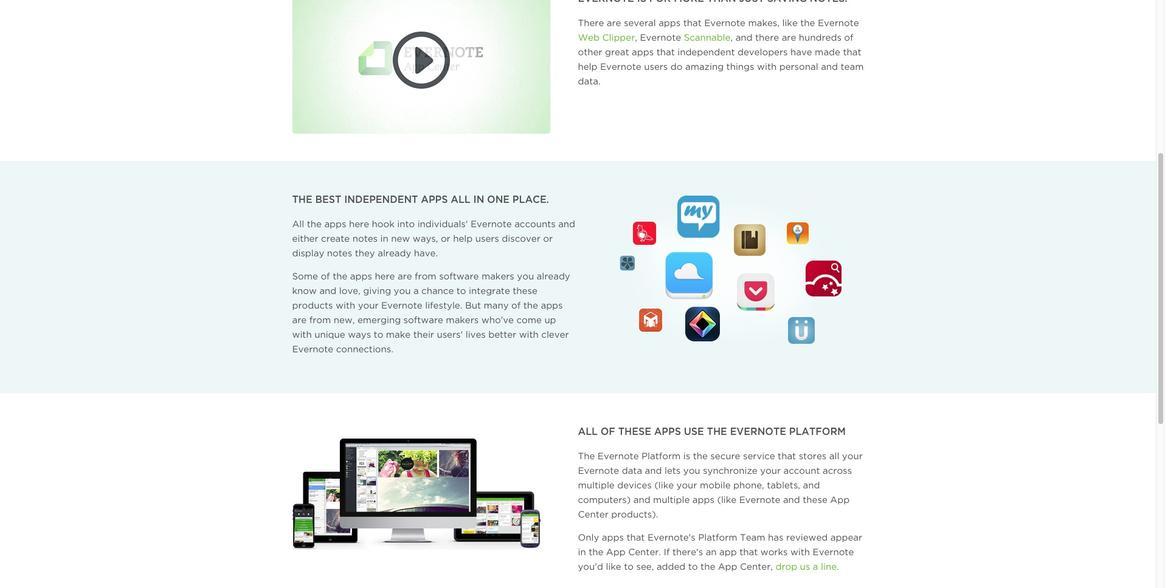 Task type: describe. For each thing, give the bounding box(es) containing it.
web
[[578, 34, 600, 42]]

but
[[465, 302, 481, 310]]

if
[[664, 549, 670, 557]]

independent inside , and there are hundreds of other great apps that independent developers have made that help evernote users do amazing things with personal and team data.
[[678, 49, 735, 57]]

1 vertical spatial makers
[[446, 317, 479, 325]]

users inside 'all the apps here hook into individuals' evernote accounts and either create notes in new ways, or help users discover or display notes they already have.'
[[475, 235, 499, 243]]

help inside , and there are hundreds of other great apps that independent developers have made that help evernote users do amazing things with personal and team data.
[[578, 63, 597, 71]]

to left see,
[[624, 564, 634, 572]]

the up the you'd
[[589, 549, 603, 557]]

lives
[[466, 331, 486, 339]]

chance
[[421, 288, 454, 296]]

better
[[488, 331, 516, 339]]

phone,
[[733, 482, 764, 490]]

tablets,
[[767, 482, 800, 490]]

account
[[784, 468, 820, 476]]

mobile
[[700, 482, 731, 490]]

the for the best independent apps all in one place.
[[292, 196, 312, 205]]

apps inside only apps that evernote's platform team has reviewed appear in the app center. if there's an app that works with evernote you'd like to see, added to the app center,
[[602, 535, 624, 542]]

has
[[768, 535, 784, 542]]

1 horizontal spatial (like
[[717, 497, 737, 505]]

come
[[517, 317, 542, 325]]

0 vertical spatial (like
[[654, 482, 674, 490]]

evernote up scannable link
[[704, 19, 746, 27]]

apps left use
[[654, 428, 681, 437]]

evernote's
[[648, 535, 696, 542]]

and up the products).
[[633, 497, 650, 505]]

into
[[397, 221, 415, 229]]

0 vertical spatial platform
[[789, 428, 846, 437]]

ways
[[348, 331, 371, 339]]

0 vertical spatial notes
[[353, 235, 378, 243]]

clever
[[541, 331, 569, 339]]

reviewed
[[786, 535, 828, 542]]

evernote up data
[[598, 453, 639, 461]]

across
[[823, 468, 852, 476]]

0 vertical spatial app cloud image
[[618, 196, 841, 344]]

lets
[[665, 468, 681, 476]]

all the apps here hook into individuals' evernote accounts and either create notes in new ways, or help users discover or display notes they already have.
[[292, 221, 575, 258]]

the inside the evernote platform is the secure service that stores all your evernote data and lets you synchronize your account across multiple devices (like your mobile phone, tablets, and computers) and multiple apps (like evernote and these app center products).
[[693, 453, 708, 461]]

that up center.
[[627, 535, 645, 542]]

1 vertical spatial these
[[618, 428, 651, 437]]

and inside 'all the apps here hook into individuals' evernote accounts and either create notes in new ways, or help users discover or display notes they already have.'
[[558, 221, 575, 229]]

apps up the individuals'
[[421, 196, 448, 205]]

apps inside the evernote platform is the secure service that stores all your evernote data and lets you synchronize your account across multiple devices (like your mobile phone, tablets, and computers) and multiple apps (like evernote and these app center products).
[[693, 497, 714, 505]]

secure
[[711, 453, 740, 461]]

apps up web clipper , evernote scannable
[[659, 19, 681, 27]]

all inside the evernote platform is the secure service that stores all your evernote data and lets you synchronize your account across multiple devices (like your mobile phone, tablets, and computers) and multiple apps (like evernote and these app center products).
[[829, 453, 839, 461]]

, inside , and there are hundreds of other great apps that independent developers have made that help evernote users do amazing things with personal and team data.
[[731, 34, 733, 42]]

team
[[841, 63, 864, 71]]

app inside the evernote platform is the secure service that stores all your evernote data and lets you synchronize your account across multiple devices (like your mobile phone, tablets, and computers) and multiple apps (like evernote and these app center products).
[[830, 497, 850, 505]]

personal
[[779, 63, 818, 71]]

0 horizontal spatial independent
[[344, 196, 418, 205]]

new,
[[334, 317, 355, 325]]

data.
[[578, 78, 601, 86]]

makes,
[[748, 19, 780, 27]]

with down "come"
[[519, 331, 539, 339]]

they
[[355, 250, 375, 258]]

either
[[292, 235, 318, 243]]

scannable
[[684, 34, 731, 42]]

display
[[292, 250, 324, 258]]

already inside 'all the apps here hook into individuals' evernote accounts and either create notes in new ways, or help users discover or display notes they already have.'
[[378, 250, 411, 258]]

1 , from the left
[[635, 34, 637, 42]]

web clipper , evernote scannable
[[578, 34, 731, 42]]

0 vertical spatial all
[[451, 196, 471, 205]]

amazing
[[685, 63, 724, 71]]

that inside the evernote platform is the secure service that stores all your evernote data and lets you synchronize your account across multiple devices (like your mobile phone, tablets, and computers) and multiple apps (like evernote and these app center products).
[[778, 453, 796, 461]]

that up scannable
[[683, 19, 702, 27]]

place.
[[513, 196, 549, 205]]

works
[[761, 549, 788, 557]]

ways,
[[413, 235, 438, 243]]

have
[[791, 49, 812, 57]]

all for all the apps here hook into individuals' evernote accounts and either create notes in new ways, or help users discover or display notes they already have.
[[292, 221, 304, 229]]

evernote inside 'all the apps here hook into individuals' evernote accounts and either create notes in new ways, or help users discover or display notes they already have.'
[[471, 221, 512, 229]]

know
[[292, 288, 317, 296]]

1 horizontal spatial app
[[718, 564, 737, 572]]

accounts
[[515, 221, 556, 229]]

help inside 'all the apps here hook into individuals' evernote accounts and either create notes in new ways, or help users discover or display notes they already have.'
[[453, 235, 473, 243]]

integrate
[[469, 288, 510, 296]]

made
[[815, 49, 840, 57]]

drop us a line. link
[[776, 564, 839, 572]]

platform inside the evernote platform is the secure service that stores all your evernote data and lets you synchronize your account across multiple devices (like your mobile phone, tablets, and computers) and multiple apps (like evernote and these app center products).
[[642, 453, 681, 461]]

you for the evernote platform is the secure service that stores all your evernote data and lets you synchronize your account across multiple devices (like your mobile phone, tablets, and computers) and multiple apps (like evernote and these app center products).
[[683, 468, 700, 476]]

all of these apps use the evernote platform
[[578, 428, 846, 437]]

clipper
[[602, 34, 635, 42]]

center,
[[740, 564, 773, 572]]

use
[[684, 428, 704, 437]]

the right use
[[707, 428, 727, 437]]

0 vertical spatial multiple
[[578, 482, 615, 490]]

computers)
[[578, 497, 631, 505]]

the up "come"
[[523, 302, 538, 310]]

hook
[[372, 221, 395, 229]]

and down made
[[821, 63, 838, 71]]

several
[[624, 19, 656, 27]]

line.
[[821, 564, 839, 572]]

the down an
[[701, 564, 715, 572]]

some of the apps here are from software makers you already know and love, giving you a chance to integrate these products with your evernote lifestyle. but many of the apps are from new, emerging software makers who've come up with unique ways to make their users' lives better with clever evernote connections.
[[292, 273, 570, 354]]

and down the tablets,
[[783, 497, 800, 505]]

up
[[544, 317, 556, 325]]

team
[[740, 535, 765, 542]]

developers
[[738, 49, 788, 57]]

giving
[[363, 288, 391, 296]]

app
[[719, 549, 737, 557]]

do
[[671, 63, 683, 71]]

stores
[[799, 453, 827, 461]]

you'd
[[578, 564, 603, 572]]

here inside 'all the apps here hook into individuals' evernote accounts and either create notes in new ways, or help users discover or display notes they already have.'
[[349, 221, 369, 229]]

1 vertical spatial notes
[[327, 250, 352, 258]]

evernote down "several"
[[640, 34, 681, 42]]

great
[[605, 49, 629, 57]]

some
[[292, 273, 318, 281]]

love,
[[339, 288, 360, 296]]

with inside only apps that evernote's platform team has reviewed appear in the app center. if there's an app that works with evernote you'd like to see, added to the app center,
[[791, 549, 810, 557]]

who've
[[481, 317, 514, 325]]

only apps that evernote's platform team has reviewed appear in the app center. if there's an app that works with evernote you'd like to see, added to the app center,
[[578, 535, 862, 572]]

new
[[391, 235, 410, 243]]

evernote inside , and there are hundreds of other great apps that independent developers have made that help evernote users do amazing things with personal and team data.
[[600, 63, 641, 71]]

users'
[[437, 331, 463, 339]]

1 horizontal spatial multiple
[[653, 497, 690, 505]]

a inside some of the apps here are from software makers you already know and love, giving you a chance to integrate these products with your evernote lifestyle. but many of the apps are from new, emerging software makers who've come up with unique ways to make their users' lives better with clever evernote connections.
[[413, 288, 419, 296]]

your inside some of the apps here are from software makers you already know and love, giving you a chance to integrate these products with your evernote lifestyle. but many of the apps are from new, emerging software makers who've come up with unique ways to make their users' lives better with clever evernote connections.
[[358, 302, 379, 310]]

are down products
[[292, 317, 307, 325]]

your down the service
[[760, 468, 781, 476]]

center.
[[628, 549, 661, 557]]

us
[[800, 564, 810, 572]]

that down team at the right of the page
[[740, 549, 758, 557]]

apps inside 'all the apps here hook into individuals' evernote accounts and either create notes in new ways, or help users discover or display notes they already have.'
[[324, 221, 346, 229]]

apps up "up" in the bottom left of the page
[[541, 302, 563, 310]]

that up team on the top of the page
[[843, 49, 861, 57]]

with up new,
[[336, 302, 355, 310]]

these inside the evernote platform is the secure service that stores all your evernote data and lets you synchronize your account across multiple devices (like your mobile phone, tablets, and computers) and multiple apps (like evernote and these app center products).
[[803, 497, 828, 505]]

1 or from the left
[[441, 235, 450, 243]]

in inside only apps that evernote's platform team has reviewed appear in the app center. if there's an app that works with evernote you'd like to see, added to the app center,
[[578, 549, 586, 557]]

there are several apps that evernote makes, like the evernote
[[578, 19, 859, 27]]

is
[[683, 453, 690, 461]]



Task type: vqa. For each thing, say whether or not it's contained in the screenshot.
rightmost all
yes



Task type: locate. For each thing, give the bounding box(es) containing it.
1 vertical spatial users
[[475, 235, 499, 243]]

the up love,
[[333, 273, 347, 281]]

0 horizontal spatial app cloud image
[[292, 439, 540, 550]]

like right makes, at the right
[[782, 19, 798, 27]]

with down the developers
[[757, 63, 777, 71]]

are down new
[[398, 273, 412, 281]]

evernote up 'computers)'
[[578, 468, 619, 476]]

are
[[607, 19, 621, 27], [782, 34, 796, 42], [398, 273, 412, 281], [292, 317, 307, 325]]

1 horizontal spatial you
[[517, 273, 534, 281]]

evernote up line.
[[813, 549, 854, 557]]

one
[[487, 196, 510, 205]]

2 horizontal spatial platform
[[789, 428, 846, 437]]

to up but on the left of page
[[457, 288, 466, 296]]

there
[[755, 34, 779, 42]]

evernote up the service
[[730, 428, 786, 437]]

1 horizontal spatial ,
[[731, 34, 733, 42]]

1 vertical spatial here
[[375, 273, 395, 281]]

the up hundreds
[[800, 19, 815, 27]]

0 horizontal spatial like
[[606, 564, 621, 572]]

0 vertical spatial the
[[292, 196, 312, 205]]

evernote down phone,
[[739, 497, 780, 505]]

make
[[386, 331, 411, 339]]

app
[[830, 497, 850, 505], [606, 549, 626, 557], [718, 564, 737, 572]]

multiple up 'computers)'
[[578, 482, 615, 490]]

0 horizontal spatial all
[[451, 196, 471, 205]]

(like down mobile
[[717, 497, 737, 505]]

these up data
[[618, 428, 651, 437]]

2 vertical spatial platform
[[698, 535, 737, 542]]

an
[[706, 549, 717, 557]]

evernote inside only apps that evernote's platform team has reviewed appear in the app center. if there's an app that works with evernote you'd like to see, added to the app center,
[[813, 549, 854, 557]]

0 horizontal spatial multiple
[[578, 482, 615, 490]]

of inside , and there are hundreds of other great apps that independent developers have made that help evernote users do amazing things with personal and team data.
[[844, 34, 854, 42]]

like inside only apps that evernote's platform team has reviewed appear in the app center. if there's an app that works with evernote you'd like to see, added to the app center,
[[606, 564, 621, 572]]

these up "come"
[[513, 288, 537, 296]]

are inside , and there are hundreds of other great apps that independent developers have made that help evernote users do amazing things with personal and team data.
[[782, 34, 796, 42]]

1 vertical spatial a
[[813, 564, 818, 572]]

and up products
[[319, 288, 336, 296]]

apps up love,
[[350, 273, 372, 281]]

1 vertical spatial software
[[404, 317, 443, 325]]

drop us a line.
[[776, 564, 839, 572]]

the evernote platform is the secure service that stores all your evernote data and lets you synchronize your account across multiple devices (like your mobile phone, tablets, and computers) and multiple apps (like evernote and these app center products).
[[578, 453, 863, 519]]

in down the only
[[578, 549, 586, 557]]

you down is
[[683, 468, 700, 476]]

1 vertical spatial independent
[[344, 196, 418, 205]]

1 horizontal spatial makers
[[482, 273, 514, 281]]

1 horizontal spatial in
[[473, 196, 484, 205]]

the right is
[[693, 453, 708, 461]]

in left the one
[[473, 196, 484, 205]]

already down new
[[378, 250, 411, 258]]

your down giving at the left
[[358, 302, 379, 310]]

0 horizontal spatial makers
[[446, 317, 479, 325]]

0 horizontal spatial these
[[513, 288, 537, 296]]

all for all of these apps use the evernote platform
[[578, 428, 598, 437]]

apps up create
[[324, 221, 346, 229]]

evernote up emerging
[[381, 302, 422, 310]]

that up do
[[657, 49, 675, 57]]

0 vertical spatial a
[[413, 288, 419, 296]]

1 vertical spatial you
[[394, 288, 411, 296]]

the inside 'all the apps here hook into individuals' evernote accounts and either create notes in new ways, or help users discover or display notes they already have.'
[[307, 221, 322, 229]]

0 horizontal spatial the
[[292, 196, 312, 205]]

0 vertical spatial all
[[292, 221, 304, 229]]

, down there are several apps that evernote makes, like the evernote
[[731, 34, 733, 42]]

1 vertical spatial all
[[578, 428, 598, 437]]

a
[[413, 288, 419, 296], [813, 564, 818, 572]]

there's
[[673, 549, 703, 557]]

0 vertical spatial app
[[830, 497, 850, 505]]

1 vertical spatial in
[[380, 235, 388, 243]]

added
[[657, 564, 686, 572]]

2 vertical spatial these
[[803, 497, 828, 505]]

2 , from the left
[[731, 34, 733, 42]]

other
[[578, 49, 602, 57]]

platform inside only apps that evernote's platform team has reviewed appear in the app center. if there's an app that works with evernote you'd like to see, added to the app center,
[[698, 535, 737, 542]]

software
[[439, 273, 479, 281], [404, 317, 443, 325]]

appear
[[831, 535, 862, 542]]

with
[[757, 63, 777, 71], [336, 302, 355, 310], [292, 331, 312, 339], [519, 331, 539, 339], [791, 549, 810, 557]]

2 horizontal spatial you
[[683, 468, 700, 476]]

1 horizontal spatial all
[[829, 453, 839, 461]]

here left hook
[[349, 221, 369, 229]]

evernote down great in the top right of the page
[[600, 63, 641, 71]]

their
[[413, 331, 434, 339]]

1 vertical spatial help
[[453, 235, 473, 243]]

individuals'
[[418, 221, 468, 229]]

evernote
[[704, 19, 746, 27], [818, 19, 859, 27], [640, 34, 681, 42], [600, 63, 641, 71], [471, 221, 512, 229], [381, 302, 422, 310], [292, 346, 333, 354], [730, 428, 786, 437], [598, 453, 639, 461], [578, 468, 619, 476], [739, 497, 780, 505], [813, 549, 854, 557]]

app down app
[[718, 564, 737, 572]]

0 horizontal spatial (like
[[654, 482, 674, 490]]

0 vertical spatial here
[[349, 221, 369, 229]]

1 horizontal spatial app cloud image
[[618, 196, 841, 344]]

1 vertical spatial like
[[606, 564, 621, 572]]

1 horizontal spatial all
[[578, 428, 598, 437]]

create
[[321, 235, 350, 243]]

0 horizontal spatial users
[[475, 235, 499, 243]]

service
[[743, 453, 775, 461]]

help down the individuals'
[[453, 235, 473, 243]]

0 horizontal spatial here
[[349, 221, 369, 229]]

1 horizontal spatial independent
[[678, 49, 735, 57]]

you for some of the apps here are from software makers you already know and love, giving you a chance to integrate these products with your evernote lifestyle. but many of the apps are from new, emerging software makers who've come up with unique ways to make their users' lives better with clever evernote connections.
[[394, 288, 411, 296]]

devices
[[617, 482, 652, 490]]

platform up lets
[[642, 453, 681, 461]]

many
[[484, 302, 509, 310]]

1 horizontal spatial these
[[618, 428, 651, 437]]

independent up hook
[[344, 196, 418, 205]]

already inside some of the apps here are from software makers you already know and love, giving you a chance to integrate these products with your evernote lifestyle. but many of the apps are from new, emerging software makers who've come up with unique ways to make their users' lives better with clever evernote connections.
[[537, 273, 570, 281]]

1 horizontal spatial users
[[644, 63, 668, 71]]

of
[[844, 34, 854, 42], [321, 273, 330, 281], [511, 302, 521, 310], [601, 428, 615, 437]]

your down lets
[[677, 482, 697, 490]]

evernote up hundreds
[[818, 19, 859, 27]]

1 horizontal spatial a
[[813, 564, 818, 572]]

0 vertical spatial makers
[[482, 273, 514, 281]]

see,
[[636, 564, 654, 572]]

0 vertical spatial independent
[[678, 49, 735, 57]]

all inside 'all the apps here hook into individuals' evernote accounts and either create notes in new ways, or help users discover or display notes they already have.'
[[292, 221, 304, 229]]

and right accounts
[[558, 221, 575, 229]]

1 horizontal spatial help
[[578, 63, 597, 71]]

users left do
[[644, 63, 668, 71]]

your up across
[[842, 453, 863, 461]]

to down there's
[[688, 564, 698, 572]]

0 vertical spatial like
[[782, 19, 798, 27]]

already
[[378, 250, 411, 258], [537, 273, 570, 281]]

all up the individuals'
[[451, 196, 471, 205]]

apps inside , and there are hundreds of other great apps that independent developers have made that help evernote users do amazing things with personal and team data.
[[632, 49, 654, 57]]

0 vertical spatial users
[[644, 63, 668, 71]]

1 vertical spatial multiple
[[653, 497, 690, 505]]

you inside the evernote platform is the secure service that stores all your evernote data and lets you synchronize your account across multiple devices (like your mobile phone, tablets, and computers) and multiple apps (like evernote and these app center products).
[[683, 468, 700, 476]]

notes up they
[[353, 235, 378, 243]]

or down the individuals'
[[441, 235, 450, 243]]

0 vertical spatial software
[[439, 273, 479, 281]]

multiple
[[578, 482, 615, 490], [653, 497, 690, 505]]

the left best
[[292, 196, 312, 205]]

1 horizontal spatial already
[[537, 273, 570, 281]]

you right giving at the left
[[394, 288, 411, 296]]

0 vertical spatial in
[[473, 196, 484, 205]]

in
[[473, 196, 484, 205], [380, 235, 388, 243], [578, 549, 586, 557]]

,
[[635, 34, 637, 42], [731, 34, 733, 42]]

, down "several"
[[635, 34, 637, 42]]

and inside some of the apps here are from software makers you already know and love, giving you a chance to integrate these products with your evernote lifestyle. but many of the apps are from new, emerging software makers who've come up with unique ways to make their users' lives better with clever evernote connections.
[[319, 288, 336, 296]]

are up clipper
[[607, 19, 621, 27]]

like right the you'd
[[606, 564, 621, 572]]

0 horizontal spatial you
[[394, 288, 411, 296]]

0 vertical spatial help
[[578, 63, 597, 71]]

0 horizontal spatial from
[[309, 317, 331, 325]]

1 vertical spatial (like
[[717, 497, 737, 505]]

like
[[782, 19, 798, 27], [606, 564, 621, 572]]

web clipper link
[[578, 34, 635, 42]]

with left unique
[[292, 331, 312, 339]]

and left lets
[[645, 468, 662, 476]]

1 vertical spatial already
[[537, 273, 570, 281]]

things
[[726, 63, 754, 71]]

1 horizontal spatial the
[[578, 453, 595, 461]]

software up the 'chance'
[[439, 273, 479, 281]]

0 horizontal spatial platform
[[642, 453, 681, 461]]

there
[[578, 19, 604, 27]]

unique
[[314, 331, 345, 339]]

only
[[578, 535, 599, 542]]

0 horizontal spatial a
[[413, 288, 419, 296]]

1 horizontal spatial here
[[375, 273, 395, 281]]

the up 'computers)'
[[578, 453, 595, 461]]

in inside 'all the apps here hook into individuals' evernote accounts and either create notes in new ways, or help users discover or display notes they already have.'
[[380, 235, 388, 243]]

or down accounts
[[543, 235, 553, 243]]

your
[[358, 302, 379, 310], [842, 453, 863, 461], [760, 468, 781, 476], [677, 482, 697, 490]]

apps down mobile
[[693, 497, 714, 505]]

users inside , and there are hundreds of other great apps that independent developers have made that help evernote users do amazing things with personal and team data.
[[644, 63, 668, 71]]

evernote down the one
[[471, 221, 512, 229]]

(like down lets
[[654, 482, 674, 490]]

makers down but on the left of page
[[446, 317, 479, 325]]

2 vertical spatial app
[[718, 564, 737, 572]]

hundreds
[[799, 34, 842, 42]]

evernote app center image
[[292, 0, 550, 134]]

already up "up" in the bottom left of the page
[[537, 273, 570, 281]]

1 horizontal spatial like
[[782, 19, 798, 27]]

from
[[415, 273, 436, 281], [309, 317, 331, 325]]

0 horizontal spatial already
[[378, 250, 411, 258]]

and left there
[[736, 34, 753, 42]]

from up the 'chance'
[[415, 273, 436, 281]]

a right us
[[813, 564, 818, 572]]

these down account
[[803, 497, 828, 505]]

1 vertical spatial platform
[[642, 453, 681, 461]]

2 horizontal spatial in
[[578, 549, 586, 557]]

1 horizontal spatial or
[[543, 235, 553, 243]]

these
[[513, 288, 537, 296], [618, 428, 651, 437], [803, 497, 828, 505]]

the
[[800, 19, 815, 27], [307, 221, 322, 229], [333, 273, 347, 281], [523, 302, 538, 310], [707, 428, 727, 437], [693, 453, 708, 461], [589, 549, 603, 557], [701, 564, 715, 572]]

have.
[[414, 250, 438, 258]]

0 vertical spatial already
[[378, 250, 411, 258]]

here up giving at the left
[[375, 273, 395, 281]]

1 vertical spatial from
[[309, 317, 331, 325]]

and down account
[[803, 482, 820, 490]]

2 horizontal spatial these
[[803, 497, 828, 505]]

the up either at left top
[[307, 221, 322, 229]]

, and there are hundreds of other great apps that independent developers have made that help evernote users do amazing things with personal and team data.
[[578, 34, 864, 86]]

you
[[517, 273, 534, 281], [394, 288, 411, 296], [683, 468, 700, 476]]

synchronize
[[703, 468, 758, 476]]

in down hook
[[380, 235, 388, 243]]

1 vertical spatial app cloud image
[[292, 439, 540, 550]]

evernote down unique
[[292, 346, 333, 354]]

apps down web clipper , evernote scannable
[[632, 49, 654, 57]]

apps right the only
[[602, 535, 624, 542]]

1 horizontal spatial from
[[415, 273, 436, 281]]

1 horizontal spatial platform
[[698, 535, 737, 542]]

0 vertical spatial you
[[517, 273, 534, 281]]

2 vertical spatial in
[[578, 549, 586, 557]]

1 vertical spatial app
[[606, 549, 626, 557]]

these inside some of the apps here are from software makers you already know and love, giving you a chance to integrate these products with your evernote lifestyle. but many of the apps are from new, emerging software makers who've come up with unique ways to make their users' lives better with clever evernote connections.
[[513, 288, 537, 296]]

you down "discover" on the left
[[517, 273, 534, 281]]

multiple down lets
[[653, 497, 690, 505]]

are up have
[[782, 34, 796, 42]]

the for the evernote platform is the secure service that stores all your evernote data and lets you synchronize your account across multiple devices (like your mobile phone, tablets, and computers) and multiple apps (like evernote and these app center products).
[[578, 453, 595, 461]]

0 vertical spatial these
[[513, 288, 537, 296]]

2 or from the left
[[543, 235, 553, 243]]

all up across
[[829, 453, 839, 461]]

2 vertical spatial you
[[683, 468, 700, 476]]

makers up integrate
[[482, 273, 514, 281]]

users
[[644, 63, 668, 71], [475, 235, 499, 243]]

emerging
[[358, 317, 401, 325]]

platform up stores
[[789, 428, 846, 437]]

notes
[[353, 235, 378, 243], [327, 250, 352, 258]]

to down emerging
[[374, 331, 383, 339]]

lifestyle.
[[425, 302, 462, 310]]

platform up an
[[698, 535, 737, 542]]

drop
[[776, 564, 797, 572]]

independent
[[678, 49, 735, 57], [344, 196, 418, 205]]

the inside the evernote platform is the secure service that stores all your evernote data and lets you synchronize your account across multiple devices (like your mobile phone, tablets, and computers) and multiple apps (like evernote and these app center products).
[[578, 453, 595, 461]]

with inside , and there are hundreds of other great apps that independent developers have made that help evernote users do amazing things with personal and team data.
[[757, 63, 777, 71]]

products
[[292, 302, 333, 310]]

1 vertical spatial the
[[578, 453, 595, 461]]

0 horizontal spatial app
[[606, 549, 626, 557]]

discover
[[502, 235, 540, 243]]

help up the data.
[[578, 63, 597, 71]]

scannable link
[[684, 34, 731, 42]]

that up account
[[778, 453, 796, 461]]

0 vertical spatial from
[[415, 273, 436, 281]]

2 horizontal spatial app
[[830, 497, 850, 505]]

or
[[441, 235, 450, 243], [543, 235, 553, 243]]

users left "discover" on the left
[[475, 235, 499, 243]]

here inside some of the apps here are from software makers you already know and love, giving you a chance to integrate these products with your evernote lifestyle. but many of the apps are from new, emerging software makers who've come up with unique ways to make their users' lives better with clever evernote connections.
[[375, 273, 395, 281]]

0 horizontal spatial in
[[380, 235, 388, 243]]

0 horizontal spatial help
[[453, 235, 473, 243]]

a left the 'chance'
[[413, 288, 419, 296]]

connections.
[[336, 346, 393, 354]]

to
[[457, 288, 466, 296], [374, 331, 383, 339], [624, 564, 634, 572], [688, 564, 698, 572]]

app cloud image
[[618, 196, 841, 344], [292, 439, 540, 550]]

notes down create
[[327, 250, 352, 258]]

products).
[[611, 511, 658, 519]]

0 horizontal spatial ,
[[635, 34, 637, 42]]

software up their
[[404, 317, 443, 325]]

1 vertical spatial all
[[829, 453, 839, 461]]

app down across
[[830, 497, 850, 505]]

(like
[[654, 482, 674, 490], [717, 497, 737, 505]]

app left center.
[[606, 549, 626, 557]]

center
[[578, 511, 609, 519]]

0 horizontal spatial or
[[441, 235, 450, 243]]

0 horizontal spatial all
[[292, 221, 304, 229]]



